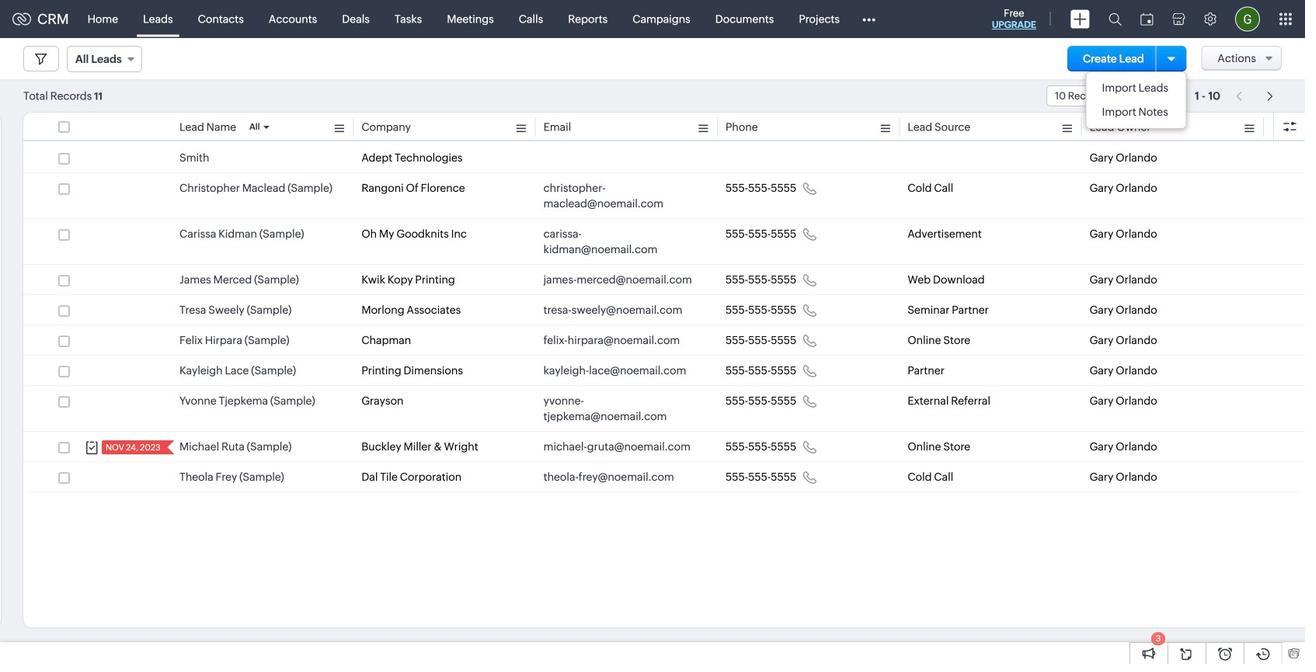Task type: vqa. For each thing, say whether or not it's contained in the screenshot.
the Campaigns
no



Task type: locate. For each thing, give the bounding box(es) containing it.
row group
[[23, 143, 1305, 492]]

search element
[[1099, 0, 1131, 38]]

Other Modules field
[[852, 7, 886, 31]]

profile element
[[1226, 0, 1269, 38]]

None field
[[67, 46, 142, 72], [1046, 85, 1170, 106], [67, 46, 142, 72], [1046, 85, 1170, 106]]



Task type: describe. For each thing, give the bounding box(es) containing it.
logo image
[[12, 13, 31, 25]]

create menu element
[[1061, 0, 1099, 38]]

search image
[[1109, 12, 1122, 26]]

create menu image
[[1070, 10, 1090, 28]]

calendar image
[[1140, 13, 1154, 25]]

profile image
[[1235, 7, 1260, 31]]



